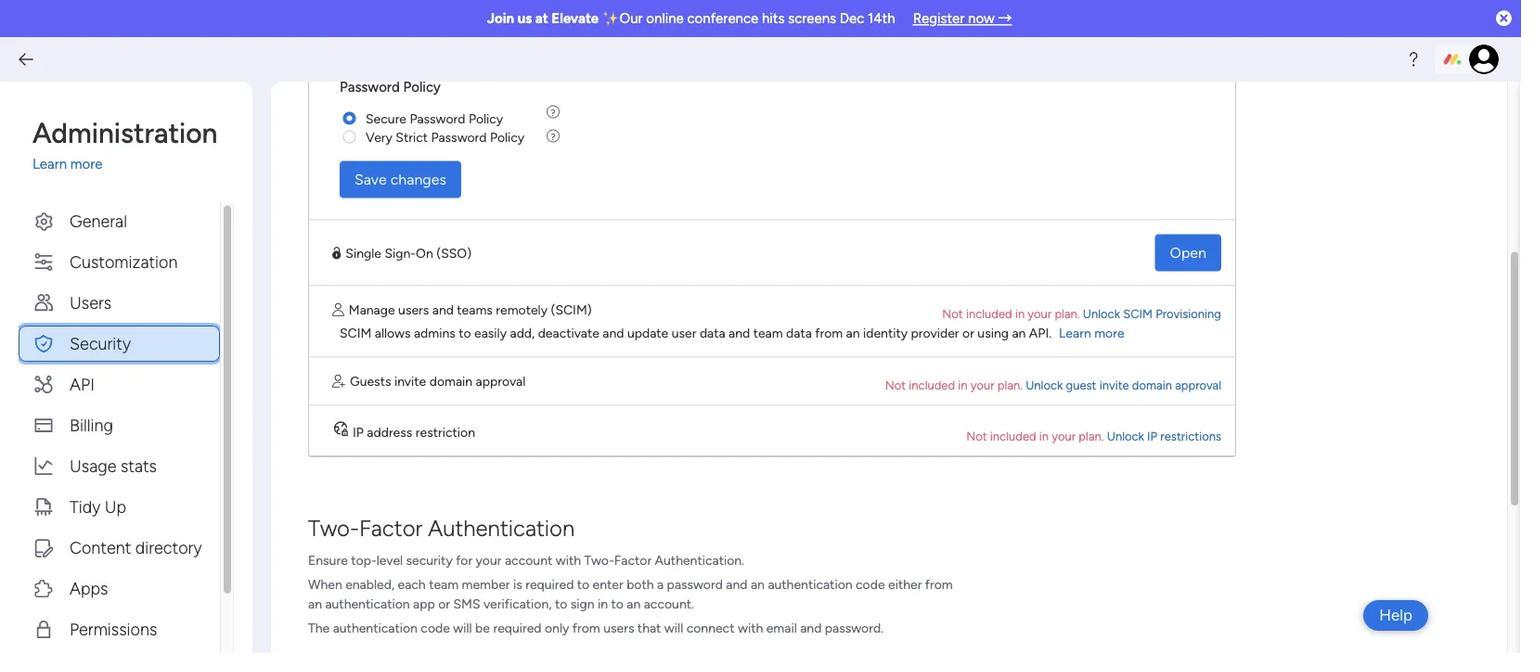 Task type: locate. For each thing, give the bounding box(es) containing it.
0 horizontal spatial ip
[[353, 424, 364, 440]]

directory
[[135, 538, 202, 558]]

unlock left guest
[[1026, 378, 1063, 393]]

plan.
[[1055, 307, 1080, 322], [998, 378, 1023, 393], [1079, 429, 1104, 444]]

two- up ensure in the left bottom of the page
[[308, 515, 359, 542]]

customization
[[70, 252, 178, 272]]

1 vertical spatial two-
[[584, 552, 614, 568]]

factor up level
[[359, 515, 423, 542]]

in down provider
[[958, 378, 968, 393]]

0 vertical spatial learn more link
[[32, 154, 234, 175]]

invite right guests in the left of the page
[[395, 374, 426, 390]]

scim left provisioning
[[1124, 307, 1153, 322]]

app
[[413, 596, 435, 612]]

0 horizontal spatial invite
[[395, 374, 426, 390]]

member
[[462, 577, 510, 592]]

0 horizontal spatial or
[[438, 596, 450, 612]]

and right email
[[801, 620, 822, 636]]

policy up secure password policy
[[403, 79, 441, 96]]

in up the "not included in your plan. unlock guest invite domain approval"
[[1016, 307, 1025, 322]]

very strict password policy
[[366, 129, 525, 145]]

in inside ensure top-level security for your account with two-factor authentication. when enabled, each team member is required to enter both a password and an authentication code either from an authentication app or sms verification, to sign in to an account. the authentication code will be required only from users that will connect with email and password.
[[598, 596, 608, 612]]

with left email
[[738, 620, 763, 636]]

only
[[545, 620, 569, 636]]

is
[[513, 577, 523, 592]]

manage
[[349, 302, 395, 318]]

your
[[1028, 307, 1052, 322], [971, 378, 995, 393], [1052, 429, 1076, 444], [476, 552, 502, 568]]

usage stats
[[70, 456, 157, 476]]

unlock for teams
[[1083, 307, 1121, 322]]

more down administration
[[70, 156, 103, 173]]

2 vertical spatial included
[[991, 429, 1037, 444]]

0 vertical spatial authentication
[[768, 577, 853, 592]]

from down sign
[[573, 620, 600, 636]]

1 vertical spatial factor
[[614, 552, 652, 568]]

0 vertical spatial scim
[[1124, 307, 1153, 322]]

ip left address
[[353, 424, 364, 440]]

with right "account"
[[556, 552, 581, 568]]

2 vertical spatial password
[[431, 129, 487, 145]]

1 vertical spatial more
[[1095, 325, 1125, 341]]

1 horizontal spatial with
[[738, 620, 763, 636]]

team inside ensure top-level security for your account with two-factor authentication. when enabled, each team member is required to enter both a password and an authentication code either from an authentication app or sms verification, to sign in to an account. the authentication code will be required only from users that will connect with email and password.
[[429, 577, 459, 592]]

0 horizontal spatial factor
[[359, 515, 423, 542]]

teams
[[457, 302, 493, 318]]

0 vertical spatial not
[[943, 307, 964, 322]]

to up sign
[[577, 577, 590, 592]]

code down the app
[[421, 620, 450, 636]]

and right password
[[726, 577, 748, 592]]

0 vertical spatial password
[[340, 79, 400, 96]]

factor up both
[[614, 552, 652, 568]]

0 vertical spatial unlock
[[1083, 307, 1121, 322]]

1 horizontal spatial team
[[754, 325, 783, 341]]

required right is
[[526, 577, 574, 592]]

code
[[856, 577, 885, 592], [421, 620, 450, 636]]

security button
[[19, 325, 220, 362]]

2 data from the left
[[786, 325, 812, 341]]

0 horizontal spatial not
[[885, 378, 906, 393]]

not included in your plan. unlock ip restrictions
[[967, 429, 1222, 444]]

0 horizontal spatial from
[[573, 620, 600, 636]]

both
[[627, 577, 654, 592]]

security
[[406, 552, 453, 568]]

help image
[[1405, 50, 1423, 69]]

scim down manage
[[340, 325, 372, 341]]

to
[[459, 325, 471, 341], [577, 577, 590, 592], [555, 596, 568, 612], [611, 596, 624, 612]]

code left either
[[856, 577, 885, 592]]

1 vertical spatial from
[[926, 577, 953, 592]]

not down the "not included in your plan. unlock guest invite domain approval"
[[967, 429, 988, 444]]

learn down not included in your plan. unlock scim provisioning
[[1060, 325, 1092, 341]]

ip left the restrictions
[[1148, 429, 1158, 444]]

your down the "not included in your plan. unlock guest invite domain approval"
[[1052, 429, 1076, 444]]

from right either
[[926, 577, 953, 592]]

team right user on the left of the page
[[754, 325, 783, 341]]

team
[[754, 325, 783, 341], [429, 577, 459, 592]]

password up 'secure'
[[340, 79, 400, 96]]

1 vertical spatial required
[[493, 620, 542, 636]]

0 horizontal spatial with
[[556, 552, 581, 568]]

1 horizontal spatial factor
[[614, 552, 652, 568]]

1 vertical spatial unlock
[[1026, 378, 1063, 393]]

1 horizontal spatial code
[[856, 577, 885, 592]]

data right user on the left of the page
[[700, 325, 726, 341]]

single
[[346, 246, 382, 261]]

users left the that
[[604, 620, 635, 636]]

or
[[963, 325, 975, 341], [438, 596, 450, 612]]

approval down easily
[[476, 374, 526, 390]]

learn down administration
[[32, 156, 67, 173]]

sign-
[[385, 246, 416, 261]]

guest
[[1066, 378, 1097, 393]]

will right the that
[[665, 620, 684, 636]]

will left be
[[453, 620, 472, 636]]

single sign-on (sso)
[[346, 246, 472, 261]]

1 horizontal spatial from
[[815, 325, 843, 341]]

unlock guest invite domain approval link
[[1026, 378, 1222, 393]]

data left identity
[[786, 325, 812, 341]]

and up "admins"
[[432, 302, 454, 318]]

0 vertical spatial factor
[[359, 515, 423, 542]]

1 vertical spatial included
[[909, 378, 956, 393]]

0 vertical spatial included
[[967, 307, 1013, 322]]

dapulse saml image
[[332, 247, 341, 260]]

learn more link down administration
[[32, 154, 234, 175]]

plan. down guest
[[1079, 429, 1104, 444]]

in for manage users and teams remotely (scim)
[[1016, 307, 1025, 322]]

in for guests invite domain approval
[[958, 378, 968, 393]]

1 horizontal spatial users
[[604, 620, 635, 636]]

1 vertical spatial team
[[429, 577, 459, 592]]

not up provider
[[943, 307, 964, 322]]

each
[[398, 577, 426, 592]]

invite right guest
[[1100, 378, 1130, 393]]

0 vertical spatial users
[[398, 302, 429, 318]]

your up member
[[476, 552, 502, 568]]

2 horizontal spatial from
[[926, 577, 953, 592]]

approval up the restrictions
[[1176, 378, 1222, 393]]

1 vertical spatial users
[[604, 620, 635, 636]]

plan. down 'using'
[[998, 378, 1023, 393]]

two- up enter
[[584, 552, 614, 568]]

password
[[667, 577, 723, 592]]

v2 surface invite image
[[332, 375, 345, 389]]

2 vertical spatial authentication
[[333, 620, 418, 636]]

required down verification,
[[493, 620, 542, 636]]

0 vertical spatial with
[[556, 552, 581, 568]]

1 horizontal spatial not
[[943, 307, 964, 322]]

0 horizontal spatial more
[[70, 156, 103, 173]]

scim
[[1124, 307, 1153, 322], [340, 325, 372, 341]]

policy left ? ?
[[490, 129, 525, 145]]

help button
[[1364, 601, 1429, 631]]

0 vertical spatial learn
[[32, 156, 67, 173]]

users up allows
[[398, 302, 429, 318]]

password up very strict password policy
[[410, 110, 466, 126]]

included down the "not included in your plan. unlock guest invite domain approval"
[[991, 429, 1037, 444]]

1 vertical spatial plan.
[[998, 378, 1023, 393]]

1 vertical spatial not
[[885, 378, 906, 393]]

0 vertical spatial policy
[[403, 79, 441, 96]]

in down enter
[[598, 596, 608, 612]]

1 vertical spatial with
[[738, 620, 763, 636]]

0 vertical spatial team
[[754, 325, 783, 341]]

unlock up guest
[[1083, 307, 1121, 322]]

from left identity
[[815, 325, 843, 341]]

2 horizontal spatial not
[[967, 429, 988, 444]]

your down 'using'
[[971, 378, 995, 393]]

plan. up guest
[[1055, 307, 1080, 322]]

0 horizontal spatial scim
[[340, 325, 372, 341]]

help
[[1380, 606, 1413, 625]]

1 vertical spatial learn more link
[[1060, 325, 1125, 341]]

or right the app
[[438, 596, 450, 612]]

1 vertical spatial learn
[[1060, 325, 1092, 341]]

1 vertical spatial ?
[[551, 131, 556, 143]]

domain up unlock ip restrictions link
[[1133, 378, 1173, 393]]

0 horizontal spatial team
[[429, 577, 459, 592]]

unlock down unlock guest invite domain approval link
[[1107, 429, 1145, 444]]

0 horizontal spatial learn
[[32, 156, 67, 173]]

be
[[476, 620, 490, 636]]

ensure top-level security for your account with two-factor authentication. when enabled, each team member is required to enter both a password and an authentication code either from an authentication app or sms verification, to sign in to an account. the authentication code will be required only from users that will connect with email and password.
[[308, 552, 953, 636]]

team up the app
[[429, 577, 459, 592]]

unlock for approval
[[1026, 378, 1063, 393]]

learn more link down not included in your plan. unlock scim provisioning
[[1060, 325, 1125, 341]]

register now → link
[[913, 10, 1012, 27]]

tidy up button
[[19, 489, 220, 525]]

2 vertical spatial policy
[[490, 129, 525, 145]]

domain up restriction
[[430, 374, 473, 390]]

level
[[377, 552, 403, 568]]

0 vertical spatial required
[[526, 577, 574, 592]]

learn more link
[[32, 154, 234, 175], [1060, 325, 1125, 341]]

secure password policy
[[366, 110, 503, 126]]

0 horizontal spatial data
[[700, 325, 726, 341]]

0 vertical spatial more
[[70, 156, 103, 173]]

0 vertical spatial ?
[[551, 107, 556, 118]]

more down not included in your plan. unlock scim provisioning
[[1095, 325, 1125, 341]]

included up 'using'
[[967, 307, 1013, 322]]

invite
[[395, 374, 426, 390], [1100, 378, 1130, 393]]

0 horizontal spatial learn more link
[[32, 154, 234, 175]]

hits
[[762, 10, 785, 27]]

address
[[367, 424, 413, 440]]

0 vertical spatial plan.
[[1055, 307, 1080, 322]]

unlock
[[1083, 307, 1121, 322], [1026, 378, 1063, 393], [1107, 429, 1145, 444]]

factor inside ensure top-level security for your account with two-factor authentication. when enabled, each team member is required to enter both a password and an authentication code either from an authentication app or sms verification, to sign in to an account. the authentication code will be required only from users that will connect with email and password.
[[614, 552, 652, 568]]

policy
[[403, 79, 441, 96], [469, 110, 503, 126], [490, 129, 525, 145]]

included
[[967, 307, 1013, 322], [909, 378, 956, 393], [991, 429, 1037, 444]]

ip address restriction
[[353, 424, 475, 440]]

or left 'using'
[[963, 325, 975, 341]]

0 horizontal spatial approval
[[476, 374, 526, 390]]

data
[[700, 325, 726, 341], [786, 325, 812, 341]]

and
[[432, 302, 454, 318], [603, 325, 624, 341], [729, 325, 750, 341], [726, 577, 748, 592], [801, 620, 822, 636]]

general button
[[19, 203, 220, 239]]

1 horizontal spatial learn more link
[[1060, 325, 1125, 341]]

learn more link for scim allows admins to easily add, deactivate and update user data and team data from an identity provider or using an api.
[[1060, 325, 1125, 341]]

administration
[[32, 116, 218, 149]]

1 horizontal spatial two-
[[584, 552, 614, 568]]

0 horizontal spatial will
[[453, 620, 472, 636]]

authentication
[[768, 577, 853, 592], [325, 596, 410, 612], [333, 620, 418, 636]]

a
[[657, 577, 664, 592]]

1 horizontal spatial will
[[665, 620, 684, 636]]

tidy
[[70, 497, 101, 517]]

open button
[[1155, 234, 1222, 272]]

an left identity
[[846, 325, 860, 341]]

and left update
[[603, 325, 624, 341]]

1 vertical spatial password
[[410, 110, 466, 126]]

in down the "not included in your plan. unlock guest invite domain approval"
[[1040, 429, 1049, 444]]

usage stats button
[[19, 448, 220, 484]]

your for ip address restriction
[[1052, 429, 1076, 444]]

an
[[846, 325, 860, 341], [1012, 325, 1026, 341], [751, 577, 765, 592], [308, 596, 322, 612], [627, 596, 641, 612]]

restriction
[[416, 424, 475, 440]]

1 vertical spatial policy
[[469, 110, 503, 126]]

0 vertical spatial two-
[[308, 515, 359, 542]]

deactivate
[[538, 325, 600, 341]]

1 horizontal spatial data
[[786, 325, 812, 341]]

1 vertical spatial code
[[421, 620, 450, 636]]

policy up very strict password policy
[[469, 110, 503, 126]]

join us at elevate ✨ our online conference hits screens dec 14th
[[487, 10, 896, 27]]

more
[[70, 156, 103, 173], [1095, 325, 1125, 341]]

password down secure password policy
[[431, 129, 487, 145]]

your up api.
[[1028, 307, 1052, 322]]

included down provider
[[909, 378, 956, 393]]

restrictions
[[1161, 429, 1222, 444]]

not down identity
[[885, 378, 906, 393]]

0 vertical spatial or
[[963, 325, 975, 341]]

1 vertical spatial or
[[438, 596, 450, 612]]

2 vertical spatial not
[[967, 429, 988, 444]]

1 vertical spatial scim
[[340, 325, 372, 341]]

1 horizontal spatial learn
[[1060, 325, 1092, 341]]

in
[[1016, 307, 1025, 322], [958, 378, 968, 393], [1040, 429, 1049, 444], [598, 596, 608, 612]]



Task type: describe. For each thing, give the bounding box(es) containing it.
enabled,
[[346, 577, 395, 592]]

14th
[[868, 10, 896, 27]]

conference
[[688, 10, 759, 27]]

plan. for approval
[[998, 378, 1023, 393]]

learn inside administration learn more
[[32, 156, 67, 173]]

api
[[70, 374, 95, 394]]

register now →
[[913, 10, 1012, 27]]

2 will from the left
[[665, 620, 684, 636]]

guests invite domain approval
[[350, 374, 526, 390]]

to down enter
[[611, 596, 624, 612]]

dapulse profile image
[[332, 304, 344, 317]]

permissions
[[70, 619, 157, 639]]

an left api.
[[1012, 325, 1026, 341]]

stats
[[121, 456, 157, 476]]

0 horizontal spatial two-
[[308, 515, 359, 542]]

1 horizontal spatial scim
[[1124, 307, 1153, 322]]

either
[[889, 577, 922, 592]]

password.
[[825, 620, 884, 636]]

content
[[70, 538, 131, 558]]

users
[[70, 292, 112, 312]]

enter
[[593, 577, 624, 592]]

authentication
[[428, 515, 575, 542]]

very
[[366, 129, 393, 145]]

guests
[[350, 374, 391, 390]]

0 vertical spatial from
[[815, 325, 843, 341]]

back to workspace image
[[17, 50, 35, 69]]

unlock ip restrictions link
[[1107, 429, 1222, 444]]

us
[[518, 10, 532, 27]]

1 vertical spatial authentication
[[325, 596, 410, 612]]

1 horizontal spatial more
[[1095, 325, 1125, 341]]

an down when
[[308, 596, 322, 612]]

email
[[767, 620, 797, 636]]

sms
[[454, 596, 481, 612]]

billing button
[[19, 407, 220, 443]]

up
[[105, 497, 126, 517]]

the
[[308, 620, 330, 636]]

1 horizontal spatial domain
[[1133, 378, 1173, 393]]

usage
[[70, 456, 116, 476]]

(sso)
[[437, 246, 472, 261]]

not for approval
[[885, 378, 906, 393]]

elevate
[[552, 10, 599, 27]]

1 horizontal spatial or
[[963, 325, 975, 341]]

save changes button
[[340, 161, 461, 198]]

learn more link for administration
[[32, 154, 234, 175]]

apps
[[70, 578, 108, 598]]

remotely
[[496, 302, 548, 318]]

1 ? from the top
[[551, 107, 556, 118]]

provider
[[911, 325, 960, 341]]

included for approval
[[909, 378, 956, 393]]

scim allows admins to easily add, deactivate and update user data and team data from an identity provider or using an api. learn more
[[340, 325, 1125, 341]]

an right password
[[751, 577, 765, 592]]

save changes
[[355, 171, 447, 188]]

on
[[416, 246, 433, 261]]

billing
[[70, 415, 113, 435]]

customization button
[[19, 244, 220, 280]]

verification,
[[484, 596, 552, 612]]

to left sign
[[555, 596, 568, 612]]

strict
[[396, 129, 428, 145]]

easily
[[475, 325, 507, 341]]

tidy up
[[70, 497, 126, 517]]

for
[[456, 552, 473, 568]]

2 vertical spatial plan.
[[1079, 429, 1104, 444]]

included for teams
[[967, 307, 1013, 322]]

users button
[[19, 285, 220, 321]]

authentication.
[[655, 552, 745, 568]]

(scim)
[[551, 302, 592, 318]]

online
[[647, 10, 684, 27]]

0 horizontal spatial domain
[[430, 374, 473, 390]]

two- inside ensure top-level security for your account with two-factor authentication. when enabled, each team member is required to enter both a password and an authentication code either from an authentication app or sms verification, to sign in to an account. the authentication code will be required only from users that will connect with email and password.
[[584, 552, 614, 568]]

2 vertical spatial unlock
[[1107, 429, 1145, 444]]

administration learn more
[[32, 116, 218, 173]]

0 horizontal spatial users
[[398, 302, 429, 318]]

1 horizontal spatial ip
[[1148, 429, 1158, 444]]

changes
[[391, 171, 447, 188]]

your for guests invite domain approval
[[971, 378, 995, 393]]

using
[[978, 325, 1009, 341]]

api.
[[1030, 325, 1052, 341]]

account
[[505, 552, 553, 568]]

screens
[[788, 10, 837, 27]]

? ?
[[551, 107, 556, 143]]

1 horizontal spatial approval
[[1176, 378, 1222, 393]]

and right user on the left of the page
[[729, 325, 750, 341]]

1 data from the left
[[700, 325, 726, 341]]

✨
[[602, 10, 616, 27]]

users inside ensure top-level security for your account with two-factor authentication. when enabled, each team member is required to enter both a password and an authentication code either from an authentication app or sms verification, to sign in to an account. the authentication code will be required only from users that will connect with email and password.
[[604, 620, 635, 636]]

manage users and teams remotely (scim)
[[349, 302, 592, 318]]

not included in your plan. unlock scim provisioning
[[943, 307, 1222, 322]]

when
[[308, 577, 342, 592]]

at
[[536, 10, 549, 27]]

connect
[[687, 620, 735, 636]]

join
[[487, 10, 514, 27]]

apps button
[[19, 571, 220, 607]]

dec
[[840, 10, 865, 27]]

two-factor authentication
[[308, 515, 575, 542]]

an down both
[[627, 596, 641, 612]]

2 vertical spatial from
[[573, 620, 600, 636]]

or inside ensure top-level security for your account with two-factor authentication. when enabled, each team member is required to enter both a password and an authentication code either from an authentication app or sms verification, to sign in to an account. the authentication code will be required only from users that will connect with email and password.
[[438, 596, 450, 612]]

1 horizontal spatial invite
[[1100, 378, 1130, 393]]

permissions button
[[19, 611, 220, 648]]

to down manage users and teams remotely (scim)
[[459, 325, 471, 341]]

2 ? from the top
[[551, 131, 556, 143]]

top-
[[351, 552, 377, 568]]

update
[[628, 325, 669, 341]]

kendall parks image
[[1470, 45, 1500, 74]]

that
[[638, 620, 661, 636]]

general
[[70, 211, 127, 231]]

more inside administration learn more
[[70, 156, 103, 173]]

in for ip address restriction
[[1040, 429, 1049, 444]]

→
[[998, 10, 1012, 27]]

ensure
[[308, 552, 348, 568]]

api button
[[19, 366, 220, 403]]

0 vertical spatial code
[[856, 577, 885, 592]]

your inside ensure top-level security for your account with two-factor authentication. when enabled, each team member is required to enter both a password and an authentication code either from an authentication app or sms verification, to sign in to an account. the authentication code will be required only from users that will connect with email and password.
[[476, 552, 502, 568]]

allows
[[375, 325, 411, 341]]

now
[[968, 10, 995, 27]]

our
[[620, 10, 643, 27]]

plan. for teams
[[1055, 307, 1080, 322]]

provisioning
[[1156, 307, 1222, 322]]

your for manage users and teams remotely (scim)
[[1028, 307, 1052, 322]]

content directory
[[70, 538, 202, 558]]

password policy
[[340, 79, 441, 96]]

0 horizontal spatial code
[[421, 620, 450, 636]]

not for teams
[[943, 307, 964, 322]]

1 will from the left
[[453, 620, 472, 636]]



Task type: vqa. For each thing, say whether or not it's contained in the screenshot.
Menu Item to the top
no



